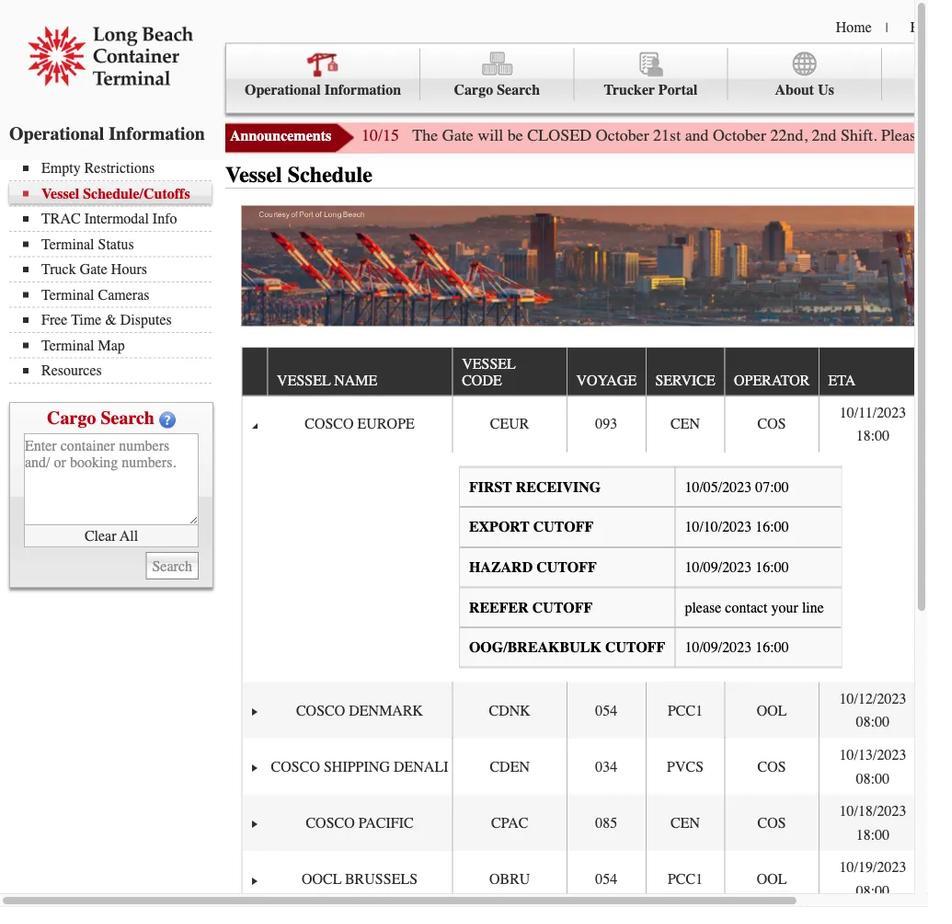 Task type: locate. For each thing, give the bounding box(es) containing it.
2 cos from the top
[[758, 758, 787, 776]]

10/11/2023 18:00
[[840, 404, 907, 445]]

10/09/2023 16:00 down "10/10/2023 16:00"
[[685, 559, 790, 576]]

2 16:00 from the top
[[756, 559, 790, 576]]

054 down 085 cell
[[596, 871, 618, 888]]

name
[[334, 372, 378, 389]]

22nd,
[[771, 126, 808, 145]]

gate
[[442, 126, 474, 145], [80, 261, 108, 278]]

0 vertical spatial 054 cell
[[567, 683, 646, 739]]

1 10/09/2023 16:00 from the top
[[685, 559, 790, 576]]

10/11/2023
[[840, 404, 907, 421]]

18:00 down 10/11/2023
[[857, 428, 890, 445]]

information
[[325, 81, 402, 98], [109, 123, 205, 144]]

clear
[[85, 528, 116, 545]]

row group containing 10/11/2023 18:00
[[243, 396, 929, 908]]

1 vertical spatial cos
[[758, 758, 787, 776]]

10/13/2023
[[840, 747, 907, 764]]

cargo down resources
[[47, 408, 96, 429]]

cden
[[490, 758, 530, 776]]

08:00
[[857, 714, 890, 731], [857, 770, 890, 787], [857, 883, 890, 900]]

08:00 down 10/13/2023
[[857, 770, 890, 787]]

1 vertical spatial 08:00
[[857, 770, 890, 787]]

0 vertical spatial 18:00
[[857, 428, 890, 445]]

1 pcc1 cell from the top
[[646, 683, 725, 739]]

085
[[596, 815, 618, 832]]

18:00 inside 10/18/2023 18:00
[[857, 827, 890, 844]]

2 vertical spatial 08:00
[[857, 883, 890, 900]]

054 cell down 085 at the right of page
[[567, 852, 646, 908]]

cpac
[[492, 815, 529, 832]]

10/09/2023 for oog/breakbulk cutoff
[[685, 639, 752, 656]]

16:00 up "your"
[[756, 559, 790, 576]]

6 row from the top
[[243, 852, 929, 908]]

0 vertical spatial cen cell
[[646, 396, 725, 452]]

054 for obru
[[596, 871, 618, 888]]

5 row from the top
[[243, 795, 929, 852]]

2 vertical spatial cos
[[758, 815, 787, 832]]

obru cell
[[452, 852, 567, 908]]

10/19/2023 08:00
[[840, 859, 907, 900]]

cutoff for export cutoff
[[534, 519, 594, 536]]

1 cen from the top
[[671, 416, 701, 433]]

2 10/09/2023 16:00 from the top
[[685, 639, 790, 656]]

cen cell for 085
[[646, 795, 725, 852]]

10/19/2023
[[840, 859, 907, 876]]

054
[[596, 702, 618, 719], [596, 871, 618, 888]]

0 vertical spatial 10/09/2023
[[685, 559, 752, 576]]

operational up announcements
[[245, 81, 321, 98]]

1 vertical spatial search
[[101, 408, 155, 429]]

0 vertical spatial menu bar
[[226, 43, 929, 114]]

0 horizontal spatial search
[[101, 408, 155, 429]]

3 row from the top
[[243, 683, 929, 739]]

cos for 10/13/2023
[[758, 758, 787, 776]]

054 for cdnk
[[596, 702, 618, 719]]

1 vertical spatial 10/09/2023
[[685, 639, 752, 656]]

1 cen cell from the top
[[646, 396, 725, 452]]

Enter container numbers and/ or booking numbers.  text field
[[24, 434, 199, 526]]

cosco denmark
[[296, 702, 424, 719]]

trucker
[[604, 81, 655, 98]]

cosco down vessel name
[[305, 416, 354, 433]]

cos for 10/11/2023
[[758, 416, 787, 433]]

europe
[[358, 416, 415, 433]]

0 vertical spatial 10/09/2023 16:00
[[685, 559, 790, 576]]

vessel
[[462, 355, 516, 372], [277, 372, 331, 389]]

status
[[98, 236, 134, 253]]

cen for 085
[[671, 815, 701, 832]]

vessel for code
[[462, 355, 516, 372]]

054 cell for obru
[[567, 852, 646, 908]]

0 horizontal spatial vessel
[[41, 185, 79, 202]]

08:00 for 10/19/2023 08:00
[[857, 883, 890, 900]]

054 cell
[[567, 683, 646, 739], [567, 852, 646, 908]]

0 vertical spatial 08:00
[[857, 714, 890, 731]]

october right the "and"
[[713, 126, 767, 145]]

18:00 down 10/18/2023
[[857, 827, 890, 844]]

operator link
[[735, 365, 819, 395]]

0 vertical spatial cen
[[671, 416, 701, 433]]

1 horizontal spatial october
[[713, 126, 767, 145]]

1 horizontal spatial information
[[325, 81, 402, 98]]

information up 10/15
[[325, 81, 402, 98]]

row
[[243, 348, 929, 396], [243, 396, 929, 452], [243, 683, 929, 739], [243, 739, 929, 795], [243, 795, 929, 852], [243, 852, 929, 908]]

terminal down the trac
[[41, 236, 94, 253]]

10/13/2023 08:00 cell
[[819, 739, 927, 795]]

search down resources link
[[101, 408, 155, 429]]

1 08:00 from the top
[[857, 714, 890, 731]]

0 horizontal spatial vessel
[[277, 372, 331, 389]]

1 row from the top
[[243, 348, 929, 396]]

cen cell down the pvcs
[[646, 795, 725, 852]]

0 vertical spatial cargo
[[454, 81, 494, 98]]

1 vertical spatial ool
[[757, 871, 788, 888]]

0 vertical spatial search
[[497, 81, 540, 98]]

18:00 inside 10/11/2023 18:00
[[857, 428, 890, 445]]

10/12/2023 08:00
[[840, 690, 907, 731]]

1 vertical spatial operational information
[[9, 123, 205, 144]]

pacific
[[359, 815, 414, 832]]

ool cell for 10/19/2023
[[725, 852, 819, 908]]

2 08:00 from the top
[[857, 770, 890, 787]]

row down 034 at right
[[243, 795, 929, 852]]

cosco denmark cell
[[267, 683, 452, 739]]

2 ool from the top
[[757, 871, 788, 888]]

shift.
[[841, 126, 878, 145]]

r
[[928, 126, 929, 145]]

1 pcc1 from the top
[[668, 702, 703, 719]]

2 10/09/2023 from the top
[[685, 639, 752, 656]]

menu bar containing operational information
[[226, 43, 929, 114]]

08:00 inside 10/12/2023 08:00
[[857, 714, 890, 731]]

0 horizontal spatial menu bar
[[9, 158, 221, 384]]

1 vertical spatial pcc1 cell
[[646, 852, 725, 908]]

1 horizontal spatial cargo
[[454, 81, 494, 98]]

054 up 034 at right
[[596, 702, 618, 719]]

0 horizontal spatial cargo
[[47, 408, 96, 429]]

10/18/2023
[[840, 803, 907, 820]]

ool cell
[[725, 683, 819, 739], [725, 852, 819, 908]]

please
[[685, 599, 722, 616]]

terminal up resources
[[41, 337, 94, 354]]

0 vertical spatial terminal
[[41, 236, 94, 253]]

16:00 down 07:00
[[756, 519, 790, 536]]

october
[[596, 126, 650, 145], [713, 126, 767, 145]]

18:00 for 10/11/2023 18:00
[[857, 428, 890, 445]]

1 vertical spatial menu bar
[[9, 158, 221, 384]]

menu bar
[[226, 43, 929, 114], [9, 158, 221, 384]]

1 horizontal spatial operational information
[[245, 81, 402, 98]]

4 row from the top
[[243, 739, 929, 795]]

service
[[656, 372, 716, 389]]

cdnk cell
[[452, 683, 567, 739]]

cen for 093
[[671, 416, 701, 433]]

vessel down the empty
[[41, 185, 79, 202]]

empty restrictions link
[[23, 160, 212, 177]]

0 vertical spatial information
[[325, 81, 402, 98]]

search up be
[[497, 81, 540, 98]]

row down 085 at the right of page
[[243, 852, 929, 908]]

cargo search
[[454, 81, 540, 98], [47, 408, 155, 429]]

truck gate hours link
[[23, 261, 212, 278]]

service link
[[656, 365, 725, 395]]

cpac cell
[[452, 795, 567, 852]]

1 10/09/2023 from the top
[[685, 559, 752, 576]]

announcements
[[230, 127, 332, 145]]

row up 093
[[243, 348, 929, 396]]

free
[[41, 312, 68, 329]]

eta link
[[829, 365, 865, 395]]

ceur cell
[[452, 396, 567, 452]]

operator
[[735, 372, 810, 389]]

1 terminal from the top
[[41, 236, 94, 253]]

2 054 cell from the top
[[567, 852, 646, 908]]

3 16:00 from the top
[[756, 639, 790, 656]]

3 cos cell from the top
[[725, 795, 819, 852]]

1 vertical spatial 054 cell
[[567, 852, 646, 908]]

1 vertical spatial information
[[109, 123, 205, 144]]

cargo search down resources link
[[47, 408, 155, 429]]

row containing vessel code
[[243, 348, 929, 396]]

1 horizontal spatial cargo search
[[454, 81, 540, 98]]

2 cen from the top
[[671, 815, 701, 832]]

10/09/2023 down the 10/10/2023
[[685, 559, 752, 576]]

0 vertical spatial operational
[[245, 81, 321, 98]]

tree grid
[[243, 348, 929, 908]]

08:00 down 10/12/2023
[[857, 714, 890, 731]]

054 cell up 034 at right
[[567, 683, 646, 739]]

0 horizontal spatial cargo search
[[47, 408, 155, 429]]

2 cen cell from the top
[[646, 795, 725, 852]]

cargo up will
[[454, 81, 494, 98]]

export cutoff
[[469, 519, 594, 536]]

ool
[[757, 702, 788, 719], [757, 871, 788, 888]]

0 horizontal spatial october
[[596, 126, 650, 145]]

information inside menu bar
[[325, 81, 402, 98]]

operational inside menu bar
[[245, 81, 321, 98]]

gate right the
[[442, 126, 474, 145]]

2 pcc1 from the top
[[668, 871, 703, 888]]

0 vertical spatial 054
[[596, 702, 618, 719]]

pvcs cell
[[646, 739, 725, 795]]

10/11/2023 18:00 cell
[[819, 396, 927, 452]]

2 vertical spatial 16:00
[[756, 639, 790, 656]]

2 054 from the top
[[596, 871, 618, 888]]

reg
[[911, 18, 929, 35]]

cen down service
[[671, 416, 701, 433]]

pvcs
[[667, 758, 704, 776]]

1 cos cell from the top
[[725, 396, 819, 452]]

3 08:00 from the top
[[857, 883, 890, 900]]

cen down pvcs cell at the bottom of page
[[671, 815, 701, 832]]

1 vertical spatial terminal
[[41, 286, 94, 303]]

column header
[[927, 348, 929, 396]]

16:00 for hazard cutoff
[[756, 559, 790, 576]]

1 horizontal spatial menu bar
[[226, 43, 929, 114]]

3 terminal from the top
[[41, 337, 94, 354]]

denali
[[394, 758, 449, 776]]

row up 034 at right
[[243, 683, 929, 739]]

cargo search up will
[[454, 81, 540, 98]]

10/15 the gate will be closed october 21st and october 22nd, 2nd shift. please r
[[362, 126, 929, 145]]

2 row from the top
[[243, 396, 929, 452]]

info
[[153, 210, 177, 227]]

empty
[[41, 160, 81, 177]]

18:00
[[857, 428, 890, 445], [857, 827, 890, 844]]

pcc1 cell
[[646, 683, 725, 739], [646, 852, 725, 908]]

10/09/2023 16:00 for oog/breakbulk cutoff
[[685, 639, 790, 656]]

trac intermodal info link
[[23, 210, 212, 227]]

disputes
[[120, 312, 172, 329]]

16:00 down "your"
[[756, 639, 790, 656]]

export
[[469, 519, 530, 536]]

10/09/2023 16:00 down contact
[[685, 639, 790, 656]]

obru
[[490, 871, 531, 888]]

vessel left name
[[277, 372, 331, 389]]

terminal
[[41, 236, 94, 253], [41, 286, 94, 303], [41, 337, 94, 354]]

0 vertical spatial cargo search
[[454, 81, 540, 98]]

0 vertical spatial pcc1
[[668, 702, 703, 719]]

clear all
[[85, 528, 138, 545]]

cosco left shipping
[[271, 758, 320, 776]]

1 horizontal spatial search
[[497, 81, 540, 98]]

10/19/2023 08:00 cell
[[819, 852, 927, 908]]

1 vertical spatial 18:00
[[857, 827, 890, 844]]

2 18:00 from the top
[[857, 827, 890, 844]]

1 18:00 from the top
[[857, 428, 890, 445]]

1 vertical spatial 10/09/2023 16:00
[[685, 639, 790, 656]]

1 vertical spatial cen cell
[[646, 795, 725, 852]]

10/09/2023 down the please at the right bottom of the page
[[685, 639, 752, 656]]

1 cos from the top
[[758, 416, 787, 433]]

pcc1
[[668, 702, 703, 719], [668, 871, 703, 888]]

1 vertical spatial pcc1
[[668, 871, 703, 888]]

1 16:00 from the top
[[756, 519, 790, 536]]

08:00 inside 10/13/2023 08:00
[[857, 770, 890, 787]]

terminal down truck
[[41, 286, 94, 303]]

row up 085 at the right of page
[[243, 739, 929, 795]]

10/09/2023
[[685, 559, 752, 576], [685, 639, 752, 656]]

0 horizontal spatial gate
[[80, 261, 108, 278]]

gate down status
[[80, 261, 108, 278]]

cen cell
[[646, 396, 725, 452], [646, 795, 725, 852]]

0 vertical spatial operational information
[[245, 81, 402, 98]]

1 054 cell from the top
[[567, 683, 646, 739]]

cosco left denmark
[[296, 702, 345, 719]]

first
[[469, 479, 513, 496]]

cos cell
[[725, 396, 819, 452], [725, 739, 819, 795], [725, 795, 819, 852]]

vessel up ceur cell
[[462, 355, 516, 372]]

07:00
[[756, 479, 790, 496]]

1 vertical spatial cen
[[671, 815, 701, 832]]

hazard
[[469, 559, 533, 576]]

cosco pacific cell
[[267, 795, 452, 852]]

cosco for cosco pacific
[[306, 815, 355, 832]]

oocl brussels
[[302, 871, 418, 888]]

0 vertical spatial ool cell
[[725, 683, 819, 739]]

cos for 10/18/2023
[[758, 815, 787, 832]]

0 vertical spatial pcc1 cell
[[646, 683, 725, 739]]

operational information up empty restrictions link
[[9, 123, 205, 144]]

16:00
[[756, 519, 790, 536], [756, 559, 790, 576], [756, 639, 790, 656]]

2 cos cell from the top
[[725, 739, 819, 795]]

2 pcc1 cell from the top
[[646, 852, 725, 908]]

1 horizontal spatial vessel
[[462, 355, 516, 372]]

row containing 10/18/2023 18:00
[[243, 795, 929, 852]]

cosco shipping denali cell
[[267, 739, 452, 795]]

1 ool cell from the top
[[725, 683, 819, 739]]

1 horizontal spatial gate
[[442, 126, 474, 145]]

1 vertical spatial gate
[[80, 261, 108, 278]]

18:00 for 10/18/2023 18:00
[[857, 827, 890, 844]]

intermodal
[[84, 210, 149, 227]]

cosco for cosco shipping denali
[[271, 758, 320, 776]]

information up restrictions
[[109, 123, 205, 144]]

cargo search inside menu bar
[[454, 81, 540, 98]]

1 vertical spatial 054
[[596, 871, 618, 888]]

0 vertical spatial 16:00
[[756, 519, 790, 536]]

0 vertical spatial ool
[[757, 702, 788, 719]]

pcc1 cell for 10/19/2023
[[646, 852, 725, 908]]

3 cos from the top
[[758, 815, 787, 832]]

row down voyage
[[243, 396, 929, 452]]

cosco left pacific
[[306, 815, 355, 832]]

1 horizontal spatial operational
[[245, 81, 321, 98]]

2 vertical spatial terminal
[[41, 337, 94, 354]]

contact
[[726, 599, 768, 616]]

08:00 for 10/12/2023 08:00
[[857, 714, 890, 731]]

093
[[596, 416, 618, 433]]

093 cell
[[567, 396, 646, 452]]

08:00 down 10/19/2023
[[857, 883, 890, 900]]

1 vertical spatial ool cell
[[725, 852, 819, 908]]

None submit
[[146, 552, 199, 580]]

operational information up announcements
[[245, 81, 402, 98]]

0 horizontal spatial operational
[[9, 123, 104, 144]]

1 vertical spatial 16:00
[[756, 559, 790, 576]]

cutoff for reefer cutoff
[[533, 599, 593, 616]]

vessel down announcements
[[226, 162, 282, 188]]

0 vertical spatial cos
[[758, 416, 787, 433]]

row group
[[243, 396, 929, 908]]

shipping
[[324, 758, 390, 776]]

operational up the empty
[[9, 123, 104, 144]]

cargo search link
[[421, 48, 575, 100]]

08:00 inside 10/19/2023 08:00
[[857, 883, 890, 900]]

cen cell down service
[[646, 396, 725, 452]]

operational information inside operational information link
[[245, 81, 402, 98]]

cosco for cosco denmark
[[296, 702, 345, 719]]

1 october from the left
[[596, 126, 650, 145]]

1 vertical spatial cargo
[[47, 408, 96, 429]]

vessel for name
[[277, 372, 331, 389]]

10/05/2023
[[685, 479, 752, 496]]

search
[[497, 81, 540, 98], [101, 408, 155, 429]]

2 ool cell from the top
[[725, 852, 819, 908]]

1 054 from the top
[[596, 702, 618, 719]]

1 ool from the top
[[757, 702, 788, 719]]

october left 21st
[[596, 126, 650, 145]]

|
[[886, 20, 889, 35]]



Task type: vqa. For each thing, say whether or not it's contained in the screenshot.
Cosco Pacific cell
yes



Task type: describe. For each thing, give the bounding box(es) containing it.
034
[[596, 758, 618, 776]]

schedule/cutoffs
[[83, 185, 190, 202]]

row containing 10/13/2023 08:00
[[243, 739, 929, 795]]

gate inside empty restrictions vessel schedule/cutoffs trac intermodal info terminal status truck gate hours terminal cameras free time & disputes terminal map resources
[[80, 261, 108, 278]]

10/13/2023 08:00
[[840, 747, 907, 787]]

denmark
[[349, 702, 424, 719]]

&
[[105, 312, 117, 329]]

and
[[685, 126, 709, 145]]

operational information link
[[226, 48, 421, 100]]

vessel name
[[277, 372, 378, 389]]

reg link
[[911, 18, 929, 35]]

row containing 10/12/2023 08:00
[[243, 683, 929, 739]]

voyage
[[577, 372, 637, 389]]

10/12/2023 08:00 cell
[[819, 683, 927, 739]]

resources link
[[23, 362, 212, 379]]

reefer
[[469, 599, 529, 616]]

0 horizontal spatial information
[[109, 123, 205, 144]]

please contact your line
[[685, 599, 825, 616]]

cen cell for 093
[[646, 396, 725, 452]]

ool for 10/12/2023
[[757, 702, 788, 719]]

cutoff for hazard cutoff
[[537, 559, 597, 576]]

please
[[882, 126, 924, 145]]

receiving
[[516, 479, 601, 496]]

cosco europe cell
[[267, 396, 452, 452]]

line
[[803, 599, 825, 616]]

schedule
[[288, 162, 373, 188]]

vessel code
[[462, 355, 516, 389]]

16:00 for export cutoff
[[756, 519, 790, 536]]

cosco for cosco europe
[[305, 416, 354, 433]]

cutoff for oog/breakbulk cutoff
[[606, 639, 666, 656]]

about us link
[[729, 48, 883, 100]]

hours
[[111, 261, 147, 278]]

terminal map link
[[23, 337, 212, 354]]

10/12/2023
[[840, 690, 907, 707]]

us
[[818, 81, 835, 98]]

10/10/2023
[[685, 519, 752, 536]]

oog/breakbulk
[[469, 639, 602, 656]]

terminal cameras link
[[23, 286, 212, 303]]

10/15
[[362, 126, 399, 145]]

row containing 10/11/2023 18:00
[[243, 396, 929, 452]]

voyage link
[[577, 365, 646, 395]]

home link
[[836, 18, 872, 35]]

cosco shipping denali
[[271, 758, 449, 776]]

portal
[[659, 81, 698, 98]]

oocl
[[302, 871, 342, 888]]

vessel inside empty restrictions vessel schedule/cutoffs trac intermodal info terminal status truck gate hours terminal cameras free time & disputes terminal map resources
[[41, 185, 79, 202]]

cargo inside menu bar
[[454, 81, 494, 98]]

resources
[[41, 362, 102, 379]]

brussels
[[345, 871, 418, 888]]

about
[[775, 81, 815, 98]]

vessel schedule
[[226, 162, 373, 188]]

cos cell for 10/13/2023
[[725, 739, 819, 795]]

cosco europe
[[305, 416, 415, 433]]

0 vertical spatial gate
[[442, 126, 474, 145]]

0 horizontal spatial operational information
[[9, 123, 205, 144]]

ceur
[[490, 416, 530, 433]]

code
[[462, 372, 502, 389]]

trucker portal
[[604, 81, 698, 98]]

08:00 for 10/13/2023 08:00
[[857, 770, 890, 787]]

pcc1 for 10/19/2023
[[668, 871, 703, 888]]

vessel code link
[[462, 348, 516, 395]]

2nd
[[812, 126, 837, 145]]

054 cell for cdnk
[[567, 683, 646, 739]]

free time & disputes link
[[23, 312, 212, 329]]

column header inside tree grid
[[927, 348, 929, 396]]

first receiving
[[469, 479, 601, 496]]

trucker portal link
[[575, 48, 729, 100]]

pcc1 cell for 10/12/2023
[[646, 683, 725, 739]]

10/18/2023 18:00
[[840, 803, 907, 844]]

cosco pacific
[[306, 815, 414, 832]]

about us
[[775, 81, 835, 98]]

tree grid containing vessel code
[[243, 348, 929, 908]]

pcc1 for 10/12/2023
[[668, 702, 703, 719]]

ool for 10/19/2023
[[757, 871, 788, 888]]

085 cell
[[567, 795, 646, 852]]

restrictions
[[84, 160, 155, 177]]

16:00 for oog/breakbulk cutoff
[[756, 639, 790, 656]]

10/18/2023 18:00 cell
[[819, 795, 927, 852]]

cdnk
[[489, 702, 531, 719]]

closed
[[528, 126, 592, 145]]

the
[[413, 126, 438, 145]]

10/10/2023 16:00
[[685, 519, 790, 536]]

10/09/2023 for hazard cutoff
[[685, 559, 752, 576]]

cden cell
[[452, 739, 567, 795]]

row containing 10/19/2023 08:00
[[243, 852, 929, 908]]

2 terminal from the top
[[41, 286, 94, 303]]

menu bar containing empty restrictions
[[9, 158, 221, 384]]

oocl brussels cell
[[267, 852, 452, 908]]

ool cell for 10/12/2023
[[725, 683, 819, 739]]

034 cell
[[567, 739, 646, 795]]

terminal status link
[[23, 236, 212, 253]]

1 vertical spatial operational
[[9, 123, 104, 144]]

1 vertical spatial cargo search
[[47, 408, 155, 429]]

cameras
[[98, 286, 150, 303]]

search inside the cargo search link
[[497, 81, 540, 98]]

cos cell for 10/11/2023
[[725, 396, 819, 452]]

hazard cutoff
[[469, 559, 597, 576]]

2 october from the left
[[713, 126, 767, 145]]

eta
[[829, 372, 856, 389]]

be
[[508, 126, 523, 145]]

reefer cutoff
[[469, 599, 593, 616]]

vessel schedule/cutoffs link
[[23, 185, 212, 202]]

map
[[98, 337, 125, 354]]

10/09/2023 16:00 for hazard cutoff
[[685, 559, 790, 576]]

cos cell for 10/18/2023
[[725, 795, 819, 852]]

1 horizontal spatial vessel
[[226, 162, 282, 188]]

21st
[[654, 126, 681, 145]]

10/05/2023 07:00
[[685, 479, 790, 496]]



